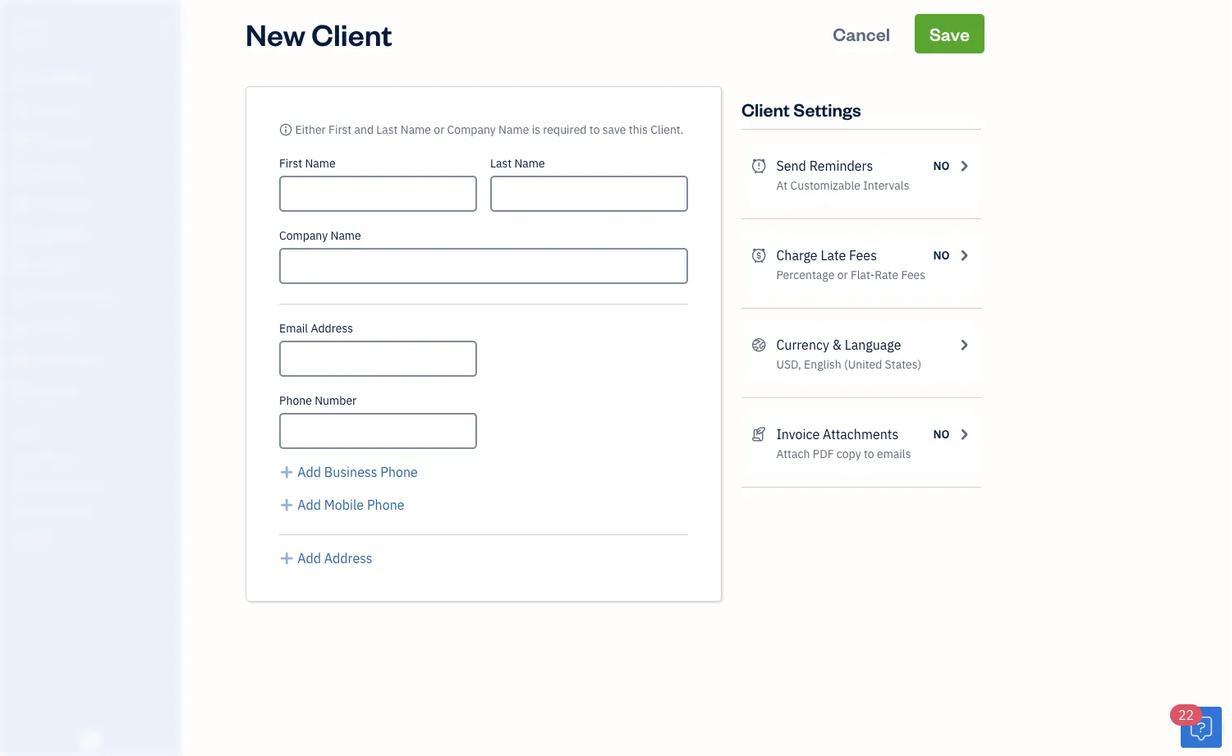 Task type: locate. For each thing, give the bounding box(es) containing it.
freshbooks image
[[77, 730, 103, 750]]

0 vertical spatial to
[[590, 122, 600, 137]]

company
[[447, 122, 496, 137], [279, 228, 328, 243]]

0 vertical spatial plus image
[[279, 462, 294, 482]]

no
[[934, 158, 950, 173], [934, 248, 950, 263], [934, 427, 950, 442]]

to
[[590, 122, 600, 137], [864, 446, 874, 462]]

1 horizontal spatial last
[[490, 156, 512, 171]]

1 vertical spatial add
[[297, 497, 321, 514]]

phone for add mobile phone
[[367, 497, 405, 514]]

1 vertical spatial last
[[490, 156, 512, 171]]

3 add from the top
[[297, 550, 321, 567]]

Last Name text field
[[490, 176, 688, 212]]

2 vertical spatial add
[[297, 550, 321, 567]]

add address button
[[279, 549, 373, 568]]

client
[[312, 14, 392, 53], [742, 97, 790, 121]]

client right new
[[312, 14, 392, 53]]

Email Address text field
[[279, 341, 477, 377]]

cancel
[[833, 22, 890, 45]]

1 vertical spatial chevronright image
[[957, 425, 972, 444]]

expense image
[[11, 228, 30, 244]]

dashboard image
[[11, 71, 30, 88]]

states)
[[885, 357, 922, 372]]

latereminders image
[[752, 156, 767, 176]]

add left business
[[297, 464, 321, 481]]

or
[[434, 122, 445, 137], [838, 267, 848, 283]]

chevronright image for currency & language
[[957, 335, 972, 355]]

items and services image
[[12, 478, 176, 491]]

at customizable intervals
[[777, 178, 910, 193]]

english
[[804, 357, 842, 372]]

chevronright image
[[957, 156, 972, 176], [957, 246, 972, 265]]

name down is
[[515, 156, 545, 171]]

client image
[[11, 103, 30, 119]]

to left save in the top of the page
[[590, 122, 600, 137]]

add left mobile
[[297, 497, 321, 514]]

1 vertical spatial phone
[[380, 464, 418, 481]]

invoices image
[[752, 425, 767, 444]]

add for add address
[[297, 550, 321, 567]]

1 horizontal spatial fees
[[901, 267, 926, 283]]

1 vertical spatial plus image
[[279, 495, 294, 515]]

phone number
[[279, 393, 357, 408]]

invoice
[[777, 426, 820, 443]]

1 no from the top
[[934, 158, 950, 173]]

chevronright image
[[957, 335, 972, 355], [957, 425, 972, 444]]

last
[[376, 122, 398, 137], [490, 156, 512, 171]]

phone down phone number text field
[[380, 464, 418, 481]]

0 vertical spatial chevronright image
[[957, 156, 972, 176]]

either first and last name or company name is required to save this client.
[[295, 122, 684, 137]]

address
[[311, 321, 353, 336], [324, 550, 373, 567]]

2 plus image from the top
[[279, 495, 294, 515]]

2 chevronright image from the top
[[957, 246, 972, 265]]

First Name text field
[[279, 176, 477, 212]]

0 horizontal spatial client
[[312, 14, 392, 53]]

invoice image
[[11, 165, 30, 182]]

1 horizontal spatial to
[[864, 446, 874, 462]]

22
[[1179, 707, 1194, 724]]

main element
[[0, 0, 222, 756]]

1 vertical spatial to
[[864, 446, 874, 462]]

or right and
[[434, 122, 445, 137]]

fees right rate
[[901, 267, 926, 283]]

2 add from the top
[[297, 497, 321, 514]]

1 vertical spatial company
[[279, 228, 328, 243]]

1 vertical spatial no
[[934, 248, 950, 263]]

0 horizontal spatial company
[[279, 228, 328, 243]]

0 horizontal spatial or
[[434, 122, 445, 137]]

language
[[845, 336, 901, 354]]

first
[[329, 122, 352, 137], [279, 156, 302, 171]]

0 vertical spatial add
[[297, 464, 321, 481]]

first left and
[[329, 122, 352, 137]]

0 horizontal spatial to
[[590, 122, 600, 137]]

1 horizontal spatial first
[[329, 122, 352, 137]]

0 vertical spatial no
[[934, 158, 950, 173]]

last down either first and last name or company name is required to save this client.
[[490, 156, 512, 171]]

company up the last name
[[447, 122, 496, 137]]

bank connections image
[[12, 504, 176, 517]]

chevronright image for charge late fees
[[957, 246, 972, 265]]

address for email address
[[311, 321, 353, 336]]

company down the first name
[[279, 228, 328, 243]]

0 vertical spatial fees
[[849, 247, 877, 264]]

add for add business phone
[[297, 464, 321, 481]]

percentage or flat-rate fees
[[777, 267, 926, 283]]

name down either
[[305, 156, 336, 171]]

0 vertical spatial address
[[311, 321, 353, 336]]

or left flat-
[[838, 267, 848, 283]]

1 chevronright image from the top
[[957, 335, 972, 355]]

1 vertical spatial address
[[324, 550, 373, 567]]

percentage
[[777, 267, 835, 283]]

1 horizontal spatial company
[[447, 122, 496, 137]]

usd,
[[777, 357, 802, 372]]

1 vertical spatial chevronright image
[[957, 246, 972, 265]]

fees
[[849, 247, 877, 264], [901, 267, 926, 283]]

no for invoice attachments
[[934, 427, 950, 442]]

1 chevronright image from the top
[[957, 156, 972, 176]]

1 plus image from the top
[[279, 462, 294, 482]]

plus image left business
[[279, 462, 294, 482]]

currencyandlanguage image
[[752, 335, 767, 355]]

address down add mobile phone
[[324, 550, 373, 567]]

0 vertical spatial last
[[376, 122, 398, 137]]

first down primary icon
[[279, 156, 302, 171]]

fees up flat-
[[849, 247, 877, 264]]

to right copy
[[864, 446, 874, 462]]

name down first name 'text field'
[[331, 228, 361, 243]]

phone left "number"
[[279, 393, 312, 408]]

settings image
[[12, 531, 176, 544]]

address inside button
[[324, 550, 373, 567]]

reminders
[[810, 157, 873, 175]]

1 vertical spatial or
[[838, 267, 848, 283]]

address right "email"
[[311, 321, 353, 336]]

2 chevronright image from the top
[[957, 425, 972, 444]]

phone
[[279, 393, 312, 408], [380, 464, 418, 481], [367, 497, 405, 514]]

0 vertical spatial chevronright image
[[957, 335, 972, 355]]

0 horizontal spatial first
[[279, 156, 302, 171]]

email
[[279, 321, 308, 336]]

plus image
[[279, 549, 294, 568]]

2 vertical spatial no
[[934, 427, 950, 442]]

1 vertical spatial first
[[279, 156, 302, 171]]

phone right mobile
[[367, 497, 405, 514]]

plus image up plus image
[[279, 495, 294, 515]]

plus image
[[279, 462, 294, 482], [279, 495, 294, 515]]

last right and
[[376, 122, 398, 137]]

save
[[603, 122, 626, 137]]

client up latereminders image
[[742, 97, 790, 121]]

money image
[[11, 321, 30, 338]]

address for add address
[[324, 550, 373, 567]]

new
[[246, 14, 306, 53]]

1 horizontal spatial client
[[742, 97, 790, 121]]

add
[[297, 464, 321, 481], [297, 497, 321, 514], [297, 550, 321, 567]]

name
[[401, 122, 431, 137], [499, 122, 529, 137], [305, 156, 336, 171], [515, 156, 545, 171], [331, 228, 361, 243]]

3 no from the top
[[934, 427, 950, 442]]

1 horizontal spatial or
[[838, 267, 848, 283]]

2 no from the top
[[934, 248, 950, 263]]

1 add from the top
[[297, 464, 321, 481]]

2 vertical spatial phone
[[367, 497, 405, 514]]

0 vertical spatial or
[[434, 122, 445, 137]]

team members image
[[12, 452, 176, 465]]

no for send reminders
[[934, 158, 950, 173]]

email address
[[279, 321, 353, 336]]

add right plus image
[[297, 550, 321, 567]]



Task type: vqa. For each thing, say whether or not it's contained in the screenshot.
'Add' within the ADD ADDRESS button
yes



Task type: describe. For each thing, give the bounding box(es) containing it.
either
[[295, 122, 326, 137]]

rate
[[875, 267, 899, 283]]

charge
[[777, 247, 818, 264]]

currency & language
[[777, 336, 901, 354]]

1 vertical spatial fees
[[901, 267, 926, 283]]

0 vertical spatial client
[[312, 14, 392, 53]]

send
[[777, 157, 806, 175]]

number
[[315, 393, 357, 408]]

chart image
[[11, 352, 30, 369]]

name for last name
[[515, 156, 545, 171]]

owner
[[13, 33, 43, 46]]

0 vertical spatial company
[[447, 122, 496, 137]]

phone for add business phone
[[380, 464, 418, 481]]

project image
[[11, 259, 30, 275]]

1 vertical spatial client
[[742, 97, 790, 121]]

settings
[[794, 97, 861, 121]]

Phone Number text field
[[279, 413, 477, 449]]

currency
[[777, 336, 830, 354]]

add mobile phone
[[297, 497, 405, 514]]

add business phone
[[297, 464, 418, 481]]

cancel button
[[818, 14, 905, 53]]

emails
[[877, 446, 911, 462]]

0 horizontal spatial last
[[376, 122, 398, 137]]

is
[[532, 122, 540, 137]]

usd, english (united states)
[[777, 357, 922, 372]]

pdf
[[813, 446, 834, 462]]

flat-
[[851, 267, 875, 283]]

name right and
[[401, 122, 431, 137]]

at
[[777, 178, 788, 193]]

chevronright image for no
[[957, 425, 972, 444]]

resource center badge image
[[1181, 707, 1222, 748]]

mobile
[[324, 497, 364, 514]]

no for charge late fees
[[934, 248, 950, 263]]

add for add mobile phone
[[297, 497, 321, 514]]

send reminders
[[777, 157, 873, 175]]

primary image
[[279, 122, 292, 137]]

apple
[[13, 14, 48, 32]]

business
[[324, 464, 377, 481]]

name left is
[[499, 122, 529, 137]]

apps image
[[12, 425, 176, 439]]

(united
[[844, 357, 882, 372]]

client.
[[651, 122, 684, 137]]

0 vertical spatial first
[[329, 122, 352, 137]]

late
[[821, 247, 846, 264]]

and
[[354, 122, 374, 137]]

this
[[629, 122, 648, 137]]

copy
[[837, 446, 861, 462]]

add business phone button
[[279, 462, 418, 482]]

timer image
[[11, 290, 30, 306]]

payment image
[[11, 196, 30, 213]]

invoice attachments
[[777, 426, 899, 443]]

report image
[[11, 384, 30, 400]]

client settings
[[742, 97, 861, 121]]

save button
[[915, 14, 985, 53]]

add mobile phone button
[[279, 495, 405, 515]]

name for company name
[[331, 228, 361, 243]]

plus image for add mobile phone
[[279, 495, 294, 515]]

new client
[[246, 14, 392, 53]]

charge late fees
[[777, 247, 877, 264]]

required
[[543, 122, 587, 137]]

name for first name
[[305, 156, 336, 171]]

0 vertical spatial phone
[[279, 393, 312, 408]]

attach
[[777, 446, 810, 462]]

latefees image
[[752, 246, 767, 265]]

intervals
[[863, 178, 910, 193]]

plus image for add business phone
[[279, 462, 294, 482]]

apple owner
[[13, 14, 48, 46]]

save
[[930, 22, 970, 45]]

estimate image
[[11, 134, 30, 150]]

last name
[[490, 156, 545, 171]]

customizable
[[791, 178, 861, 193]]

add address
[[297, 550, 373, 567]]

22 button
[[1170, 705, 1222, 748]]

attachments
[[823, 426, 899, 443]]

attach pdf copy to emails
[[777, 446, 911, 462]]

chevronright image for send reminders
[[957, 156, 972, 176]]

Company Name text field
[[279, 248, 688, 284]]

&
[[833, 336, 842, 354]]

first name
[[279, 156, 336, 171]]

0 horizontal spatial fees
[[849, 247, 877, 264]]

company name
[[279, 228, 361, 243]]



